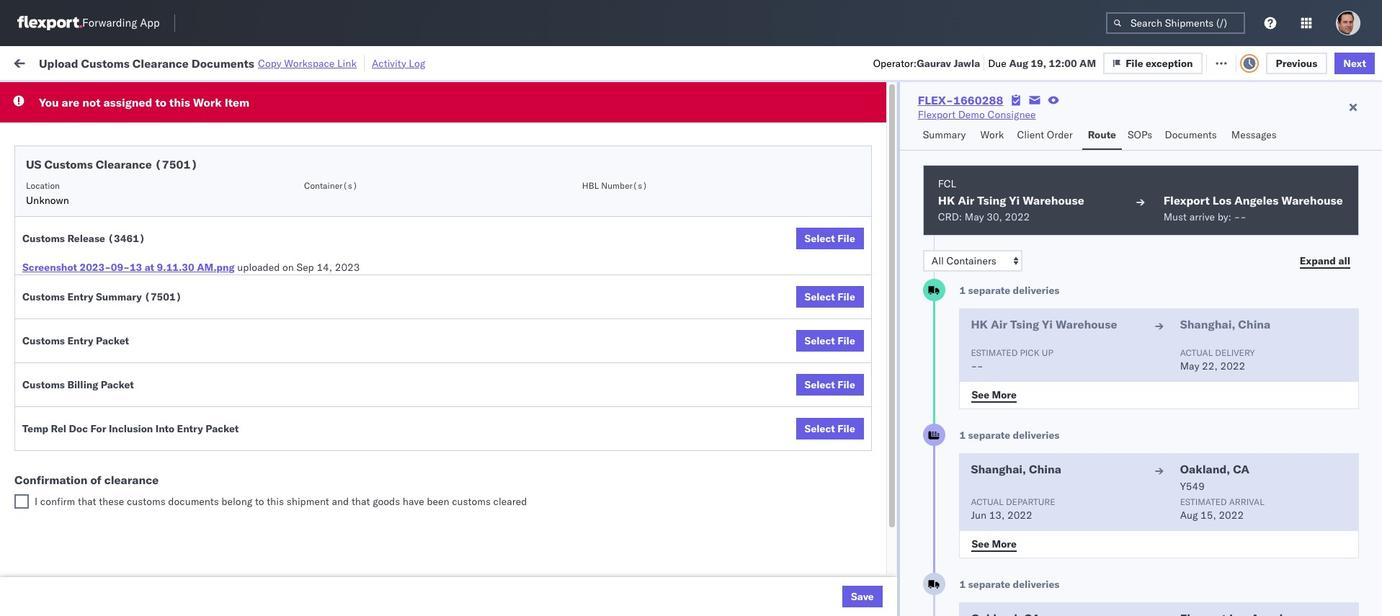 Task type: vqa. For each thing, say whether or not it's contained in the screenshot.
Priority
no



Task type: describe. For each thing, give the bounding box(es) containing it.
test123456 for schedule pickup from los angeles, ca
[[1035, 271, 1096, 284]]

flex-1660288 link
[[918, 93, 1003, 107]]

up
[[1042, 347, 1053, 358]]

vandelay for vandelay
[[563, 557, 605, 570]]

2 flex-1889466 from the top
[[838, 366, 912, 379]]

test123456 for upload customs clearance documents
[[1035, 303, 1096, 316]]

22,
[[1202, 360, 1218, 373]]

mbl/mawb numbers button
[[1028, 115, 1204, 129]]

activity log button
[[372, 55, 425, 71]]

1 gaurav jawla from the top
[[1225, 144, 1285, 157]]

4 flex-1846748 from the top
[[838, 240, 912, 253]]

4 schedule from the top
[[33, 239, 76, 252]]

estimated pick up --
[[971, 347, 1053, 373]]

6 flex-1846748 from the top
[[838, 303, 912, 316]]

1 abcdefg78456546 from the top
[[1035, 335, 1132, 348]]

select file for customs billing packet
[[805, 378, 855, 391]]

all
[[1338, 254, 1350, 267]]

2 gvcu5265864 from the top
[[936, 525, 1007, 538]]

2 lhuu7894563, uetu5238478 from the top
[[936, 366, 1083, 379]]

operator:
[[873, 57, 917, 70]]

1 horizontal spatial consignee
[[987, 108, 1036, 121]]

: for status
[[104, 89, 107, 100]]

(7501) for us customs clearance (7501)
[[155, 157, 198, 171]]

forwarding app link
[[17, 16, 160, 30]]

ocean fcl for the confirm pickup from los angeles, ca link on the bottom of page
[[465, 398, 515, 411]]

1 flex-2130387 from the top
[[838, 493, 912, 506]]

2022 inside actual delivery may 22, 2022
[[1220, 360, 1245, 373]]

upload for upload customs clearance documents copy workspace link
[[39, 56, 78, 70]]

1 hlxu8034992 from the top
[[1089, 144, 1160, 157]]

4 lhuu7894563, from the top
[[936, 429, 1011, 442]]

4 flex-1889466 from the top
[[838, 430, 912, 443]]

3 gvcu5265864 from the top
[[936, 588, 1007, 601]]

confirm pickup from los angeles, ca
[[33, 397, 205, 410]]

select for customs billing packet
[[805, 378, 835, 391]]

karl
[[786, 588, 804, 601]]

0 vertical spatial shanghai, china
[[1180, 317, 1271, 331]]

lagerfeld
[[807, 588, 850, 601]]

1 uetu5238478 from the top
[[1013, 334, 1083, 347]]

schedule pickup from los angeles, ca for ceau7522281, hlxu6269489, hlxu8034992
[[33, 175, 211, 188]]

am.png
[[197, 261, 235, 274]]

estimated for 15,
[[1180, 496, 1227, 507]]

9 schedule from the top
[[33, 492, 76, 505]]

confirmation
[[14, 473, 88, 487]]

2 1846748 from the top
[[869, 176, 912, 189]]

resize handle column header for container numbers
[[1011, 112, 1028, 616]]

schedule pickup from los angeles, ca link for ceau7522281, hlxu6269489, hlxu8034992
[[33, 175, 211, 189]]

flex id button
[[807, 115, 915, 129]]

1 2130387 from the top
[[869, 493, 912, 506]]

3 1889466 from the top
[[869, 398, 912, 411]]

1 horizontal spatial china
[[1238, 317, 1271, 331]]

pickup for schedule pickup from los angeles, ca button related to lhuu7894563, uetu5238478
[[78, 334, 109, 347]]

entry for summary
[[67, 290, 93, 303]]

nov for 4th schedule pickup from los angeles, ca button from the bottom
[[318, 208, 337, 221]]

14,
[[317, 261, 332, 274]]

3 11:59 pm pdt, nov 4, 2022 from the top
[[244, 208, 376, 221]]

0 vertical spatial on
[[353, 56, 365, 69]]

file for customs entry summary (7501)
[[837, 290, 855, 303]]

customs release (3461)
[[22, 232, 145, 245]]

1 vertical spatial on
[[282, 261, 294, 274]]

ca for third schedule pickup from los angeles, ca button from the bottom
[[197, 271, 211, 284]]

messages
[[1231, 128, 1277, 141]]

5 ceau7522281, hlxu6269489, hlxu8034992 from the top
[[936, 271, 1160, 284]]

1 11:59 from the top
[[244, 144, 272, 157]]

you are not assigned to this work item
[[39, 95, 250, 110]]

7 ocean fcl from the top
[[465, 557, 515, 570]]

vandelay west
[[662, 557, 730, 570]]

0 vertical spatial gaurav
[[917, 57, 951, 70]]

netherlands
[[33, 531, 90, 544]]

Search Shipments (/) text field
[[1106, 12, 1245, 34]]

from inside schedule pickup from rotterdam, netherlands
[[112, 517, 133, 530]]

2 schedule delivery appointment button from the top
[[33, 238, 177, 254]]

link
[[337, 57, 357, 70]]

cleared
[[493, 495, 527, 508]]

warehouse for shanghai, china
[[1056, 317, 1117, 331]]

name
[[589, 117, 612, 128]]

blocked,
[[177, 89, 214, 100]]

2 schedule pickup from los angeles, ca from the top
[[33, 207, 211, 220]]

screenshot
[[22, 261, 77, 274]]

documents
[[168, 495, 219, 508]]

1 flex-1889466 from the top
[[838, 335, 912, 348]]

aug inside estimated arrival aug 15, 2022
[[1180, 509, 1198, 522]]

customs up customs billing packet
[[22, 334, 65, 347]]

actual for may
[[1180, 347, 1213, 358]]

187 on track
[[332, 56, 391, 69]]

2 pdt, from the top
[[293, 176, 316, 189]]

angeles, for schedule pickup from los angeles, ca button corresponding to ceau7522281, hlxu6269489, hlxu8034992
[[155, 175, 194, 188]]

delivery for ceau7522281, hlxu6269489, hlxu8034992
[[78, 144, 115, 157]]

2 schedule from the top
[[33, 175, 76, 188]]

0 vertical spatial 2023
[[335, 261, 360, 274]]

2 2130387 from the top
[[869, 525, 912, 538]]

angeles, for third schedule pickup from los angeles, ca button from the bottom
[[155, 271, 194, 284]]

shipment
[[287, 495, 329, 508]]

1 appointment from the top
[[118, 144, 177, 157]]

see more button for -
[[963, 384, 1025, 406]]

1 horizontal spatial this
[[267, 495, 284, 508]]

hk air tsing yi warehouse for flexport los angeles warehouse
[[938, 193, 1084, 208]]

deadline
[[244, 117, 279, 128]]

client name button
[[556, 115, 641, 129]]

been
[[427, 495, 449, 508]]

of
[[90, 473, 101, 487]]

2 vertical spatial jawla
[[1260, 240, 1285, 253]]

documents for upload customs clearance documents
[[160, 302, 213, 315]]

Search Work text field
[[897, 52, 1054, 73]]

snoozed
[[301, 89, 335, 100]]

previous button
[[1266, 52, 1327, 74]]

hk air tsing yi warehouse for shanghai, china
[[971, 317, 1117, 331]]

schedule pickup from los angeles, ca for msdu7304509
[[33, 461, 211, 474]]

2 hlxu8034992 from the top
[[1089, 176, 1160, 189]]

1893174
[[869, 462, 912, 474]]

2 maeu9408431 from the top
[[1035, 525, 1108, 538]]

8:30
[[244, 493, 266, 506]]

work button
[[975, 122, 1011, 150]]

am
[[1079, 57, 1096, 70]]

y549
[[1180, 480, 1205, 493]]

clearance for upload customs clearance documents
[[112, 302, 158, 315]]

1 lhuu7894563, from the top
[[936, 334, 1011, 347]]

3 deliveries from the top
[[1013, 578, 1060, 591]]

flexport demo consignee
[[918, 108, 1036, 121]]

omkar for lhuu7894563, uetu5238478
[[1225, 398, 1256, 411]]

nov for upload customs clearance documents button
[[317, 303, 336, 316]]

hbl number(s)
[[582, 180, 648, 191]]

msdu7304509
[[936, 461, 1010, 474]]

activity
[[372, 57, 406, 70]]

flexport. image
[[17, 16, 82, 30]]

3 2130387 from the top
[[869, 588, 912, 601]]

snoozed : no
[[301, 89, 353, 100]]

angeles, for schedule pickup from los angeles, ca button related to msdu7304509
[[155, 461, 194, 474]]

3 flex-1846748 from the top
[[838, 208, 912, 221]]

order
[[1047, 128, 1073, 141]]

agent
[[1355, 493, 1382, 506]]

pickup inside schedule pickup from rotterdam, netherlands
[[78, 517, 109, 530]]

documents for upload customs clearance documents copy workspace link
[[192, 56, 254, 70]]

pst, for 4:00
[[287, 398, 309, 411]]

confirm pickup from los angeles, ca link
[[33, 397, 205, 411]]

2 test123456 from the top
[[1035, 240, 1096, 253]]

2 uetu5238478 from the top
[[1013, 366, 1083, 379]]

2 vertical spatial entry
[[177, 422, 203, 435]]

2 ceau7522281, from the top
[[936, 176, 1010, 189]]

4 uetu5238478 from the top
[[1013, 429, 1083, 442]]

separate for -
[[968, 284, 1010, 297]]

messages button
[[1226, 122, 1284, 150]]

air for shanghai,
[[991, 317, 1007, 331]]

2 ceau7522281, hlxu6269489, hlxu8034992 from the top
[[936, 176, 1160, 189]]

4 1846748 from the top
[[869, 240, 912, 253]]

0 vertical spatial shanghai,
[[1180, 317, 1235, 331]]

3 hlxu8034992 from the top
[[1089, 208, 1160, 220]]

client order
[[1017, 128, 1073, 141]]

3 1 separate deliveries from the top
[[959, 578, 1060, 591]]

3 4, from the top
[[339, 208, 349, 221]]

temp rel doc for inclusion into entry packet
[[22, 422, 239, 435]]

5 ceau7522281, from the top
[[936, 271, 1010, 284]]

may inside actual delivery may 22, 2022
[[1180, 360, 1199, 373]]

pm down deadline
[[275, 144, 290, 157]]

0 horizontal spatial aug
[[1009, 57, 1028, 70]]

customs up screenshot
[[22, 232, 65, 245]]

5 1846748 from the top
[[869, 271, 912, 284]]

flex id
[[814, 117, 842, 128]]

omkar for ceau7522281, hlxu6269489, hlxu8034992
[[1225, 208, 1256, 221]]

packet for customs billing packet
[[101, 378, 134, 391]]

1 4, from the top
[[339, 144, 349, 157]]

5 flex-1846748 from the top
[[838, 271, 912, 284]]

5 11:59 from the top
[[244, 557, 272, 570]]

forwarding
[[82, 16, 137, 30]]

1 1846748 from the top
[[869, 144, 912, 157]]

deadline button
[[237, 115, 390, 129]]

schedule pickup from los angeles, ca button for lhuu7894563, uetu5238478
[[33, 333, 211, 349]]

file for customs billing packet
[[837, 378, 855, 391]]

1 vertical spatial summary
[[96, 290, 142, 303]]

flexport demo consignee link
[[918, 107, 1036, 122]]

3 appointment from the top
[[118, 366, 177, 379]]

3 schedule delivery appointment from the top
[[33, 366, 177, 379]]

1 for jun 13, 2022
[[959, 429, 966, 442]]

0 vertical spatial by:
[[52, 88, 66, 101]]

1 horizontal spatial work
[[193, 95, 222, 110]]

1 flex-1846748 from the top
[[838, 144, 912, 157]]

2023-
[[80, 261, 111, 274]]

uploaded
[[237, 261, 280, 274]]

1 pdt, from the top
[[293, 144, 316, 157]]

2 flex-2130387 from the top
[[838, 525, 912, 538]]

have
[[403, 495, 424, 508]]

customs left billing
[[22, 378, 65, 391]]

us customs clearance (7501)
[[26, 157, 198, 171]]

schedule pickup from los angeles, ca button for msdu7304509
[[33, 460, 211, 476]]

select file button for customs billing packet
[[796, 374, 864, 396]]

goods
[[373, 495, 400, 508]]

import
[[122, 56, 155, 69]]

angeles, for schedule pickup from los angeles, ca button related to lhuu7894563, uetu5238478
[[155, 334, 194, 347]]

dec
[[311, 398, 330, 411]]

rel
[[51, 422, 66, 435]]

workitem button
[[9, 115, 221, 129]]

6 ceau7522281, hlxu6269489, hlxu8034992 from the top
[[936, 303, 1160, 316]]

ocean fcl for 11:59's schedule delivery appointment link
[[465, 144, 515, 157]]

tsing for shanghai, china
[[1010, 317, 1039, 331]]

savant for lhuu7894563, uetu5238478
[[1258, 398, 1289, 411]]

pm left sep
[[275, 271, 290, 284]]

demo
[[958, 108, 985, 121]]

id
[[833, 117, 842, 128]]

3 flex-2130387 from the top
[[838, 588, 912, 601]]

schedule pickup from los angeles, ca for lhuu7894563, uetu5238478
[[33, 334, 211, 347]]

2 vertical spatial work
[[980, 128, 1004, 141]]

1 that from the left
[[78, 495, 96, 508]]

omkar savant for ceau7522281, hlxu6269489, hlxu8034992
[[1225, 208, 1289, 221]]

confirmation of clearance
[[14, 473, 159, 487]]

select for customs release (3461)
[[805, 232, 835, 245]]

1 vertical spatial shanghai, china
[[971, 462, 1061, 476]]

1 ceau7522281, from the top
[[936, 144, 1010, 157]]

2 gaurav jawla from the top
[[1225, 240, 1285, 253]]

select for temp rel doc for inclusion into entry packet
[[805, 422, 835, 435]]

0 vertical spatial jawla
[[954, 57, 980, 70]]

3 pdt, from the top
[[293, 208, 316, 221]]

upload for upload customs clearance documents
[[33, 302, 66, 315]]

2023 for 24,
[[354, 557, 379, 570]]

rotterdam,
[[136, 517, 187, 530]]

3 schedule pickup from los angeles, ca from the top
[[33, 271, 211, 284]]

1 vertical spatial at
[[145, 261, 154, 274]]

more for -
[[992, 388, 1017, 401]]

previous
[[1276, 57, 1317, 70]]

3 1 from the top
[[959, 578, 966, 591]]

pst, for 11:00
[[293, 303, 315, 316]]

1 1889466 from the top
[[869, 335, 912, 348]]

customs entry packet
[[22, 334, 129, 347]]

resize handle column header for client name
[[638, 112, 655, 616]]

1 vertical spatial china
[[1029, 462, 1061, 476]]

customs up status
[[81, 56, 130, 70]]

2 customs from the left
[[452, 495, 491, 508]]

test123456 for schedule delivery appointment
[[1035, 144, 1096, 157]]

angeles
[[1234, 193, 1279, 208]]

savant for ceau7522281, hlxu6269489, hlxu8034992
[[1258, 208, 1289, 221]]

2 schedule delivery appointment from the top
[[33, 239, 177, 252]]

client for client name
[[563, 117, 587, 128]]

you
[[39, 95, 59, 110]]

from for third schedule pickup from los angeles, ca button from the bottom
[[112, 271, 133, 284]]

select file button for customs release (3461)
[[796, 228, 864, 249]]

jaehyung
[[1225, 493, 1268, 506]]

1 vertical spatial gaurav
[[1225, 144, 1258, 157]]

air for flexport
[[958, 193, 974, 208]]

los for third schedule pickup from los angeles, ca button from the bottom
[[136, 271, 152, 284]]

ocean fcl for upload customs clearance documents link
[[465, 303, 515, 316]]

1 vertical spatial to
[[255, 495, 264, 508]]

in
[[216, 89, 224, 100]]

3 resize handle column header from the left
[[440, 112, 457, 616]]

1 schedule delivery appointment button from the top
[[33, 143, 177, 159]]

2 11:59 pm pdt, nov 4, 2022 from the top
[[244, 176, 376, 189]]

3 maeu9408431 from the top
[[1035, 588, 1108, 601]]

yi for shanghai, china
[[1042, 317, 1053, 331]]

2 vertical spatial packet
[[205, 422, 239, 435]]

no
[[341, 89, 353, 100]]

integration test account - karl lagerfeld
[[662, 588, 850, 601]]

6 ceau7522281, from the top
[[936, 303, 1010, 316]]

pm right 4:00
[[268, 398, 284, 411]]

belong
[[221, 495, 252, 508]]

copy workspace link button
[[258, 57, 357, 70]]

are
[[62, 95, 79, 110]]

pm left 24,
[[275, 557, 290, 570]]

los up "must arrive by: --" on the top
[[1213, 193, 1231, 208]]

actual departure jun 13, 2022
[[971, 496, 1055, 522]]

pm right 8:30 in the bottom of the page
[[268, 493, 284, 506]]

10 resize handle column header from the left
[[1300, 112, 1317, 616]]

flex-1660288
[[918, 93, 1003, 107]]

pm up uploaded
[[275, 208, 290, 221]]

from for 4th schedule pickup from los angeles, ca button from the bottom
[[112, 207, 133, 220]]

abcdefg78456546 for confirm delivery
[[1035, 430, 1132, 443]]

angeles, for confirm pickup from los angeles, ca button
[[149, 397, 188, 410]]

(0)
[[235, 56, 253, 69]]

4 ceau7522281, from the top
[[936, 239, 1010, 252]]

4 11:59 from the top
[[244, 271, 272, 284]]

numbers for mbl/mawb numbers
[[1087, 117, 1123, 128]]

operator: gaurav jawla
[[873, 57, 980, 70]]

customs inside button
[[69, 302, 109, 315]]

customs up location at top left
[[44, 157, 93, 171]]

4 1889466 from the top
[[869, 430, 912, 443]]

2022 inside estimated arrival aug 15, 2022
[[1219, 509, 1244, 522]]

upload customs clearance documents copy workspace link
[[39, 56, 357, 70]]

see more button for 2022
[[963, 533, 1025, 555]]

1 lhuu7894563, uetu5238478 from the top
[[936, 334, 1083, 347]]

1 vertical spatial documents
[[1165, 128, 1217, 141]]

west
[[707, 557, 730, 570]]

for
[[90, 422, 106, 435]]

ca for confirm pickup from los angeles, ca button
[[191, 397, 205, 410]]

save button
[[842, 586, 882, 607]]

delivery
[[1215, 347, 1255, 358]]

1 maeu9408431 from the top
[[1035, 493, 1108, 506]]

1 separate deliveries for jun
[[959, 429, 1060, 442]]

must
[[1163, 210, 1187, 223]]

ocean fcl for second schedule pickup from los angeles, ca "link"
[[465, 208, 515, 221]]



Task type: locate. For each thing, give the bounding box(es) containing it.
0 vertical spatial schedule delivery appointment link
[[33, 143, 177, 157]]

ca inside the oakland, ca y549
[[1233, 462, 1250, 476]]

into
[[155, 422, 174, 435]]

5 ocean fcl from the top
[[465, 398, 515, 411]]

may left 30,
[[965, 210, 984, 223]]

shanghai,
[[1180, 317, 1235, 331], [971, 462, 1026, 476]]

see down the estimated pick up --
[[972, 388, 989, 401]]

0 horizontal spatial estimated
[[971, 347, 1018, 358]]

1 schedule from the top
[[33, 144, 76, 157]]

0 horizontal spatial numbers
[[936, 123, 972, 134]]

china up the delivery
[[1238, 317, 1271, 331]]

0 vertical spatial this
[[169, 95, 190, 110]]

pst, for 11:59
[[293, 557, 315, 570]]

angeles, down upload customs clearance documents button
[[155, 334, 194, 347]]

from for confirm pickup from los angeles, ca button
[[106, 397, 127, 410]]

schedule pickup from rotterdam, netherlands
[[33, 517, 187, 544]]

jaehyung choi - test origin agent
[[1225, 493, 1382, 506]]

resize handle column header for workitem
[[218, 112, 235, 616]]

upload inside button
[[33, 302, 66, 315]]

0 horizontal spatial actual
[[971, 496, 1004, 507]]

0 vertical spatial at
[[287, 56, 296, 69]]

3 schedule from the top
[[33, 207, 76, 220]]

hlxu6269489, for upload customs clearance documents link
[[1013, 303, 1086, 316]]

6 ocean fcl from the top
[[465, 493, 515, 506]]

23, for 2022
[[333, 398, 348, 411]]

1
[[959, 284, 966, 297], [959, 429, 966, 442], [959, 578, 966, 591]]

schedule delivery appointment button up the confirm pickup from los angeles, ca link on the bottom of page
[[33, 365, 177, 381]]

schedule pickup from los angeles, ca link for msdu7304509
[[33, 460, 211, 474]]

see more down the estimated pick up --
[[972, 388, 1017, 401]]

0 horizontal spatial :
[[104, 89, 107, 100]]

los for confirm pickup from los angeles, ca button
[[130, 397, 146, 410]]

gaurav jawla down messages
[[1225, 144, 1285, 157]]

pickup up release
[[78, 207, 109, 220]]

ocean fcl for 3rd schedule pickup from los angeles, ca "link" from the top
[[465, 271, 515, 284]]

7 resize handle column header from the left
[[912, 112, 929, 616]]

1 vertical spatial see
[[972, 537, 989, 550]]

import work
[[122, 56, 183, 69]]

None checkbox
[[14, 494, 29, 509]]

estimated inside estimated arrival aug 15, 2022
[[1180, 496, 1227, 507]]

clearance for upload customs clearance documents copy workspace link
[[132, 56, 189, 70]]

(7501) for customs entry summary (7501)
[[144, 290, 182, 303]]

shanghai, china up the delivery
[[1180, 317, 1271, 331]]

pst, left and
[[287, 493, 309, 506]]

1 vertical spatial hk air tsing yi warehouse
[[971, 317, 1117, 331]]

gvcu5265864 down jun
[[936, 525, 1007, 538]]

consignee
[[987, 108, 1036, 121], [662, 117, 704, 128]]

from for schedule pickup from los angeles, ca button related to msdu7304509
[[112, 461, 133, 474]]

deliveries for up
[[1013, 284, 1060, 297]]

entry
[[67, 290, 93, 303], [67, 334, 93, 347], [177, 422, 203, 435]]

estimated inside the estimated pick up --
[[971, 347, 1018, 358]]

0 horizontal spatial customs
[[127, 495, 166, 508]]

0 vertical spatial hk air tsing yi warehouse
[[938, 193, 1084, 208]]

maeu9408431
[[1035, 493, 1108, 506], [1035, 525, 1108, 538], [1035, 588, 1108, 601]]

1 vertical spatial gvcu5265864
[[936, 525, 1007, 538]]

2 see more from the top
[[972, 537, 1017, 550]]

deliveries down --
[[1013, 578, 1060, 591]]

packet down upload customs clearance documents button
[[96, 334, 129, 347]]

pickup down these
[[78, 517, 109, 530]]

ca for schedule pickup from los angeles, ca button corresponding to ceau7522281, hlxu6269489, hlxu8034992
[[197, 175, 211, 188]]

ocean fcl
[[465, 144, 515, 157], [465, 208, 515, 221], [465, 271, 515, 284], [465, 303, 515, 316], [465, 398, 515, 411], [465, 493, 515, 506], [465, 557, 515, 570]]

flexport up the summary button
[[918, 108, 956, 121]]

actual for jun
[[971, 496, 1004, 507]]

1 horizontal spatial hk
[[971, 317, 988, 331]]

13,
[[989, 509, 1005, 522]]

1 see more button from the top
[[963, 384, 1025, 406]]

1 gvcu5265864 from the top
[[936, 493, 1007, 506]]

0 vertical spatial abcdefg78456546
[[1035, 335, 1132, 348]]

schedule pickup from los angeles, ca up (3461)
[[33, 207, 211, 220]]

flex
[[814, 117, 831, 128]]

schedule pickup from los angeles, ca up customs entry summary (7501)
[[33, 271, 211, 284]]

route
[[1088, 128, 1116, 141]]

documents button
[[1159, 122, 1226, 150]]

0 vertical spatial 1 separate deliveries
[[959, 284, 1060, 297]]

30,
[[987, 210, 1002, 223]]

2 vertical spatial maeu9408431
[[1035, 588, 1108, 601]]

vandelay for vandelay west
[[662, 557, 704, 570]]

2 vertical spatial gvcu5265864
[[936, 588, 1007, 601]]

jawla down angeles
[[1260, 240, 1285, 253]]

my
[[14, 52, 37, 72]]

1 11:59 pm pdt, nov 4, 2022 from the top
[[244, 144, 376, 157]]

origin
[[1325, 493, 1352, 506]]

schedule pickup from los angeles, ca button down us customs clearance (7501)
[[33, 175, 211, 191]]

4 ceau7522281, hlxu6269489, hlxu8034992 from the top
[[936, 239, 1160, 252]]

due
[[988, 57, 1006, 70]]

los right 09-
[[136, 271, 152, 284]]

schedule pickup from los angeles, ca link
[[33, 175, 211, 189], [33, 206, 211, 221], [33, 270, 211, 284], [33, 333, 211, 348], [33, 460, 211, 474]]

2 separate from the top
[[968, 429, 1010, 442]]

upload up customs entry packet on the bottom left of the page
[[33, 302, 66, 315]]

air up crd:
[[958, 193, 974, 208]]

09-
[[111, 261, 130, 274]]

3 1846748 from the top
[[869, 208, 912, 221]]

0 vertical spatial actual
[[1180, 347, 1213, 358]]

1 vertical spatial flexport
[[1163, 193, 1210, 208]]

hk up crd:
[[938, 193, 955, 208]]

resize handle column header
[[218, 112, 235, 616], [387, 112, 404, 616], [440, 112, 457, 616], [539, 112, 556, 616], [638, 112, 655, 616], [790, 112, 807, 616], [912, 112, 929, 616], [1011, 112, 1028, 616], [1201, 112, 1218, 616], [1300, 112, 1317, 616], [1345, 112, 1363, 616]]

2 vertical spatial 2023
[[354, 557, 379, 570]]

2 deliveries from the top
[[1013, 429, 1060, 442]]

schedule up confirm
[[33, 461, 76, 474]]

clearance down 13
[[112, 302, 158, 315]]

pickup for 4th schedule pickup from los angeles, ca button from the bottom
[[78, 207, 109, 220]]

4 ocean fcl from the top
[[465, 303, 515, 316]]

confirm inside 'button'
[[33, 429, 70, 442]]

resize handle column header for flex id
[[912, 112, 929, 616]]

for
[[138, 89, 150, 100]]

pickup down upload customs clearance documents button
[[78, 334, 109, 347]]

upload customs clearance documents link
[[33, 302, 213, 316]]

due aug 19, 12:00 am
[[988, 57, 1096, 70]]

0 vertical spatial china
[[1238, 317, 1271, 331]]

0 horizontal spatial on
[[282, 261, 294, 274]]

at
[[287, 56, 296, 69], [145, 261, 154, 274]]

1 select file from the top
[[805, 232, 855, 245]]

1 vertical spatial maeu9408431
[[1035, 525, 1108, 538]]

jawla left due
[[954, 57, 980, 70]]

1 horizontal spatial flexport
[[1163, 193, 1210, 208]]

1 for --
[[959, 284, 966, 297]]

23, for 2023
[[330, 493, 345, 506]]

hlxu6269489, for second schedule pickup from los angeles, ca "link"
[[1013, 208, 1086, 220]]

hk for shanghai, china
[[971, 317, 988, 331]]

0 vertical spatial separate
[[968, 284, 1010, 297]]

schedule pickup from los angeles, ca link for lhuu7894563, uetu5238478
[[33, 333, 211, 348]]

pickup for schedule pickup from los angeles, ca button related to msdu7304509
[[78, 461, 109, 474]]

1 customs from the left
[[127, 495, 166, 508]]

pickup for confirm pickup from los angeles, ca button
[[73, 397, 104, 410]]

resize handle column header for consignee
[[790, 112, 807, 616]]

hk air tsing yi warehouse up up
[[971, 317, 1117, 331]]

2 ocean fcl from the top
[[465, 208, 515, 221]]

1 see from the top
[[972, 388, 989, 401]]

2 omkar from the top
[[1225, 398, 1256, 411]]

flex-1889466 button
[[814, 331, 915, 351], [814, 331, 915, 351], [814, 363, 915, 383], [814, 363, 915, 383], [814, 395, 915, 415], [814, 395, 915, 415], [814, 426, 915, 446], [814, 426, 915, 446]]

app
[[140, 16, 160, 30]]

1 horizontal spatial actual
[[1180, 347, 1213, 358]]

gaurav down messages
[[1225, 144, 1258, 157]]

client left order
[[1017, 128, 1044, 141]]

appointment up us customs clearance (7501)
[[118, 144, 177, 157]]

schedule pickup from los angeles, ca down upload customs clearance documents button
[[33, 334, 211, 347]]

1 select from the top
[[805, 232, 835, 245]]

select file button for customs entry summary (7501)
[[796, 286, 864, 308]]

schedule pickup from los angeles, ca link up these
[[33, 460, 211, 474]]

pm left container(s)
[[275, 176, 290, 189]]

2130387 down 1893174
[[869, 493, 912, 506]]

4 schedule delivery appointment from the top
[[33, 492, 177, 505]]

schedule delivery appointment link for 8:30
[[33, 492, 177, 506]]

los for schedule pickup from los angeles, ca button related to msdu7304509
[[136, 461, 152, 474]]

778
[[266, 56, 284, 69]]

pst, left dec
[[287, 398, 309, 411]]

0 horizontal spatial tsing
[[977, 193, 1006, 208]]

confirm for confirm pickup from los angeles, ca
[[33, 397, 70, 410]]

1 omkar savant from the top
[[1225, 208, 1289, 221]]

schedule pickup from los angeles, ca link up customs entry summary (7501)
[[33, 270, 211, 284]]

2 abcdefg78456546 from the top
[[1035, 398, 1132, 411]]

1 vertical spatial jawla
[[1260, 144, 1285, 157]]

see up abcd1234560 at the bottom right
[[972, 537, 989, 550]]

flex-2130387 down flex-1893174
[[838, 493, 912, 506]]

yi
[[1009, 193, 1020, 208], [1042, 317, 1053, 331]]

1 schedule pickup from los angeles, ca button from the top
[[33, 175, 211, 191]]

select file for customs entry summary (7501)
[[805, 290, 855, 303]]

4 schedule pickup from los angeles, ca link from the top
[[33, 333, 211, 348]]

5 select file from the top
[[805, 422, 855, 435]]

see for 13,
[[972, 537, 989, 550]]

numbers left sops
[[1087, 117, 1123, 128]]

1 vertical spatial jan
[[317, 557, 333, 570]]

aug left '19,'
[[1009, 57, 1028, 70]]

1 ocean fcl from the top
[[465, 144, 515, 157]]

4 lhuu7894563, uetu5238478 from the top
[[936, 429, 1083, 442]]

23, right shipment in the bottom of the page
[[330, 493, 345, 506]]

5 schedule pickup from los angeles, ca link from the top
[[33, 460, 211, 474]]

confirm inside button
[[33, 397, 70, 410]]

1 select file button from the top
[[796, 228, 864, 249]]

los down inclusion
[[136, 461, 152, 474]]

0 vertical spatial air
[[958, 193, 974, 208]]

jawla
[[954, 57, 980, 70], [1260, 144, 1285, 157], [1260, 240, 1285, 253]]

6 hlxu6269489, from the top
[[1013, 303, 1086, 316]]

1 test123456 from the top
[[1035, 144, 1096, 157]]

13
[[130, 261, 142, 274]]

crd:
[[938, 210, 962, 223]]

0 horizontal spatial by:
[[52, 88, 66, 101]]

numbers for container numbers
[[936, 123, 972, 134]]

consignee button
[[655, 115, 793, 129]]

schedule down confirmation
[[33, 492, 76, 505]]

snooze
[[411, 117, 440, 128]]

by: right arrive
[[1217, 210, 1231, 223]]

pickup inside the confirm pickup from los angeles, ca link
[[73, 397, 104, 410]]

6 1846748 from the top
[[869, 303, 912, 316]]

fcl
[[497, 144, 515, 157], [938, 177, 956, 190], [497, 208, 515, 221], [497, 271, 515, 284], [497, 303, 515, 316], [497, 398, 515, 411], [497, 493, 515, 506], [497, 557, 515, 570]]

5 hlxu8034992 from the top
[[1089, 271, 1160, 284]]

actual inside actual departure jun 13, 2022
[[971, 496, 1004, 507]]

schedule up us
[[33, 144, 76, 157]]

these
[[99, 495, 124, 508]]

0 horizontal spatial china
[[1029, 462, 1061, 476]]

1 vertical spatial aug
[[1180, 509, 1198, 522]]

0 vertical spatial savant
[[1258, 208, 1289, 221]]

pst, left 8,
[[293, 303, 315, 316]]

2 vertical spatial deliveries
[[1013, 578, 1060, 591]]

documents right sops button
[[1165, 128, 1217, 141]]

1 vertical spatial by:
[[1217, 210, 1231, 223]]

6 resize handle column header from the left
[[790, 112, 807, 616]]

batch
[[1301, 56, 1329, 69]]

1 vertical spatial upload
[[33, 302, 66, 315]]

7 schedule from the top
[[33, 366, 76, 379]]

4:00 pm pst, dec 23, 2022
[[244, 398, 376, 411]]

warehouse for flexport los angeles warehouse
[[1023, 193, 1084, 208]]

maeu9408431 down maeu9736123
[[1035, 493, 1108, 506]]

next
[[1343, 57, 1366, 70]]

file
[[1135, 56, 1153, 69], [1126, 57, 1143, 70], [837, 232, 855, 245], [837, 290, 855, 303], [837, 334, 855, 347], [837, 378, 855, 391], [837, 422, 855, 435]]

4 select file from the top
[[805, 378, 855, 391]]

pdt,
[[293, 144, 316, 157], [293, 176, 316, 189], [293, 208, 316, 221], [293, 271, 316, 284]]

flex-2130387 up flex-1662119
[[838, 525, 912, 538]]

documents down screenshot 2023-09-13 at 9.11.30 am.png uploaded on sep 14, 2023
[[160, 302, 213, 315]]

tsing for flexport los angeles warehouse
[[977, 193, 1006, 208]]

see for -
[[972, 388, 989, 401]]

pickup down confirm delivery 'button'
[[78, 461, 109, 474]]

select file button
[[796, 228, 864, 249], [796, 286, 864, 308], [796, 330, 864, 352], [796, 374, 864, 396], [796, 418, 864, 440]]

1 vertical spatial 23,
[[330, 493, 345, 506]]

select
[[805, 232, 835, 245], [805, 290, 835, 303], [805, 334, 835, 347], [805, 378, 835, 391], [805, 422, 835, 435]]

0 vertical spatial omkar savant
[[1225, 208, 1289, 221]]

client for client order
[[1017, 128, 1044, 141]]

numbers inside container numbers
[[936, 123, 972, 134]]

jan left and
[[311, 493, 327, 506]]

schedule delivery appointment button up 2023-
[[33, 238, 177, 254]]

resize handle column header for mode
[[539, 112, 556, 616]]

8 resize handle column header from the left
[[1011, 112, 1028, 616]]

see more for -
[[972, 388, 1017, 401]]

0 vertical spatial gvcu5265864
[[936, 493, 1007, 506]]

consignee inside button
[[662, 117, 704, 128]]

file for customs entry packet
[[837, 334, 855, 347]]

3 uetu5238478 from the top
[[1013, 398, 1083, 411]]

0 horizontal spatial to
[[155, 95, 166, 110]]

los for schedule pickup from los angeles, ca button corresponding to ceau7522281, hlxu6269489, hlxu8034992
[[136, 175, 152, 188]]

1 vertical spatial schedule delivery appointment link
[[33, 238, 177, 253]]

packet right into
[[205, 422, 239, 435]]

mode button
[[457, 115, 542, 129]]

1 vertical spatial shanghai,
[[971, 462, 1026, 476]]

bosch
[[563, 144, 592, 157], [662, 144, 691, 157], [563, 176, 592, 189], [563, 208, 592, 221], [662, 208, 691, 221], [563, 271, 592, 284], [662, 271, 691, 284], [563, 303, 592, 316], [662, 303, 691, 316], [563, 398, 592, 411], [662, 398, 691, 411]]

workitem
[[16, 117, 54, 128]]

oakland, ca y549
[[1180, 462, 1250, 493]]

1 horizontal spatial that
[[352, 495, 370, 508]]

gaurav jawla
[[1225, 144, 1285, 157], [1225, 240, 1285, 253]]

abcdefg78456546
[[1035, 335, 1132, 348], [1035, 398, 1132, 411], [1035, 430, 1132, 443]]

1 vertical spatial see more
[[972, 537, 1017, 550]]

departure
[[1006, 496, 1055, 507]]

flexport for flexport los angeles warehouse
[[1163, 193, 1210, 208]]

0 horizontal spatial this
[[169, 95, 190, 110]]

4 select from the top
[[805, 378, 835, 391]]

from for schedule pickup from los angeles, ca button corresponding to ceau7522281, hlxu6269489, hlxu8034992
[[112, 175, 133, 188]]

0 horizontal spatial at
[[145, 261, 154, 274]]

customs down screenshot
[[22, 290, 65, 303]]

1 horizontal spatial aug
[[1180, 509, 1198, 522]]

1 horizontal spatial vandelay
[[662, 557, 704, 570]]

1 horizontal spatial shanghai,
[[1180, 317, 1235, 331]]

arrive
[[1189, 210, 1215, 223]]

1 more from the top
[[992, 388, 1017, 401]]

1 vertical spatial yi
[[1042, 317, 1053, 331]]

clearance inside upload customs clearance documents link
[[112, 302, 158, 315]]

4 test123456 from the top
[[1035, 303, 1096, 316]]

0 vertical spatial work
[[157, 56, 183, 69]]

3 schedule delivery appointment button from the top
[[33, 365, 177, 381]]

see more
[[972, 388, 1017, 401], [972, 537, 1017, 550]]

0 vertical spatial 2130387
[[869, 493, 912, 506]]

ocean fcl for schedule delivery appointment link corresponding to 8:30
[[465, 493, 515, 506]]

0 vertical spatial flex-2130387
[[838, 493, 912, 506]]

more down "13,"
[[992, 537, 1017, 550]]

1 schedule delivery appointment from the top
[[33, 144, 177, 157]]

0 vertical spatial documents
[[192, 56, 254, 70]]

2 1 from the top
[[959, 429, 966, 442]]

clearance for us customs clearance (7501)
[[96, 157, 152, 171]]

delivery inside 'button'
[[73, 429, 110, 442]]

entry for packet
[[67, 334, 93, 347]]

uetu5238478
[[1013, 334, 1083, 347], [1013, 366, 1083, 379], [1013, 398, 1083, 411], [1013, 429, 1083, 442]]

schedule pickup from los angeles, ca button up customs entry summary (7501)
[[33, 270, 211, 286]]

8:30 pm pst, jan 23, 2023
[[244, 493, 373, 506]]

0 vertical spatial deliveries
[[1013, 284, 1060, 297]]

2 select file button from the top
[[796, 286, 864, 308]]

delivery for gvcu5265864
[[78, 492, 115, 505]]

confirm
[[40, 495, 75, 508]]

3 lhuu7894563, uetu5238478 from the top
[[936, 398, 1083, 411]]

0 vertical spatial (7501)
[[155, 157, 198, 171]]

1 vertical spatial this
[[267, 495, 284, 508]]

2 that from the left
[[352, 495, 370, 508]]

schedule pickup from los angeles, ca
[[33, 175, 211, 188], [33, 207, 211, 220], [33, 271, 211, 284], [33, 334, 211, 347], [33, 461, 211, 474]]

4 resize handle column header from the left
[[539, 112, 556, 616]]

1 vertical spatial 2023
[[348, 493, 373, 506]]

3 schedule pickup from los angeles, ca button from the top
[[33, 270, 211, 286]]

that down confirmation of clearance
[[78, 495, 96, 508]]

3 abcdefg78456546 from the top
[[1035, 430, 1132, 443]]

4 schedule delivery appointment button from the top
[[33, 492, 177, 508]]

3 hlxu6269489, from the top
[[1013, 208, 1086, 220]]

file exception
[[1135, 56, 1203, 69], [1126, 57, 1193, 70]]

3 lhuu7894563, from the top
[[936, 398, 1011, 411]]

: for snoozed
[[335, 89, 337, 100]]

0 horizontal spatial may
[[965, 210, 984, 223]]

2 vertical spatial 2130387
[[869, 588, 912, 601]]

work
[[41, 52, 78, 72]]

2 schedule pickup from los angeles, ca link from the top
[[33, 206, 211, 221]]

see more for 2022
[[972, 537, 1017, 550]]

flex-1889466
[[838, 335, 912, 348], [838, 366, 912, 379], [838, 398, 912, 411], [838, 430, 912, 443]]

confirm delivery link
[[33, 428, 110, 443]]

0 vertical spatial see more
[[972, 388, 1017, 401]]

1 schedule pickup from los angeles, ca link from the top
[[33, 175, 211, 189]]

0 horizontal spatial summary
[[96, 290, 142, 303]]

number(s)
[[601, 180, 648, 191]]

summary inside the summary button
[[923, 128, 966, 141]]

air up the estimated pick up --
[[991, 317, 1007, 331]]

1 schedule delivery appointment link from the top
[[33, 143, 177, 157]]

customs up customs entry packet on the bottom left of the page
[[69, 302, 109, 315]]

3 ceau7522281, hlxu6269489, hlxu8034992 from the top
[[936, 208, 1160, 220]]

by:
[[52, 88, 66, 101], [1217, 210, 1231, 223]]

gaurav jawla down angeles
[[1225, 240, 1285, 253]]

actual inside actual delivery may 22, 2022
[[1180, 347, 1213, 358]]

2 appointment from the top
[[118, 239, 177, 252]]

savant
[[1258, 208, 1289, 221], [1258, 398, 1289, 411]]

0 vertical spatial maeu9408431
[[1035, 493, 1108, 506]]

customs billing packet
[[22, 378, 134, 391]]

(3461)
[[108, 232, 145, 245]]

jan for 24,
[[317, 557, 333, 570]]

more
[[992, 388, 1017, 401], [992, 537, 1017, 550]]

customs right been at the left of page
[[452, 495, 491, 508]]

flexport for flexport demo consignee
[[918, 108, 956, 121]]

2022 inside actual departure jun 13, 2022
[[1007, 509, 1032, 522]]

customs
[[81, 56, 130, 70], [44, 157, 93, 171], [22, 232, 65, 245], [22, 290, 65, 303], [69, 302, 109, 315], [22, 334, 65, 347], [22, 378, 65, 391]]

1 horizontal spatial at
[[287, 56, 296, 69]]

schedule inside schedule pickup from rotterdam, netherlands
[[33, 517, 76, 530]]

schedule delivery appointment up 2023-
[[33, 239, 177, 252]]

9 resize handle column header from the left
[[1201, 112, 1218, 616]]

flex-1662119
[[838, 557, 912, 570]]

hk air tsing yi warehouse up 30,
[[938, 193, 1084, 208]]

aug left 15,
[[1180, 509, 1198, 522]]

0 vertical spatial jan
[[311, 493, 327, 506]]

entry right into
[[177, 422, 203, 435]]

0 horizontal spatial hk
[[938, 193, 955, 208]]

2 flex-1846748 from the top
[[838, 176, 912, 189]]

0 vertical spatial tsing
[[977, 193, 1006, 208]]

1 separate deliveries
[[959, 284, 1060, 297], [959, 429, 1060, 442], [959, 578, 1060, 591]]

maeu9408431 up --
[[1035, 525, 1108, 538]]

1 vertical spatial may
[[1180, 360, 1199, 373]]

(7501) down "you are not assigned to this work item"
[[155, 157, 198, 171]]

1 vertical spatial abcdefg78456546
[[1035, 398, 1132, 411]]

operator
[[1225, 117, 1260, 128]]

2 vertical spatial abcdefg78456546
[[1035, 430, 1132, 443]]

2 : from the left
[[335, 89, 337, 100]]

1 separate from the top
[[968, 284, 1010, 297]]

my work
[[14, 52, 78, 72]]

schedule pickup from los angeles, ca button down upload customs clearance documents button
[[33, 333, 211, 349]]

from down upload customs clearance documents button
[[112, 334, 133, 347]]

summary down container
[[923, 128, 966, 141]]

documents
[[192, 56, 254, 70], [1165, 128, 1217, 141], [160, 302, 213, 315]]

angeles, for 4th schedule pickup from los angeles, ca button from the bottom
[[155, 207, 194, 220]]

1 separate deliveries for up
[[959, 284, 1060, 297]]

1 vertical spatial flex-2130387
[[838, 525, 912, 538]]

0 vertical spatial confirm
[[33, 397, 70, 410]]

4, right 14,
[[339, 271, 349, 284]]

schedule pickup from los angeles, ca button for ceau7522281, hlxu6269489, hlxu8034992
[[33, 175, 211, 191]]

from for schedule pickup from los angeles, ca button related to lhuu7894563, uetu5238478
[[112, 334, 133, 347]]

2 vertical spatial documents
[[160, 302, 213, 315]]

los for 4th schedule pickup from los angeles, ca button from the bottom
[[136, 207, 152, 220]]

workspace
[[284, 57, 335, 70]]

0 horizontal spatial work
[[157, 56, 183, 69]]

los for schedule pickup from los angeles, ca button related to lhuu7894563, uetu5238478
[[136, 334, 152, 347]]

0 vertical spatial gaurav jawla
[[1225, 144, 1285, 157]]

angeles, up the 9.11.30
[[155, 207, 194, 220]]

1 vertical spatial 2130387
[[869, 525, 912, 538]]

select file button for customs entry packet
[[796, 330, 864, 352]]

0 vertical spatial flexport
[[918, 108, 956, 121]]

see more down "13,"
[[972, 537, 1017, 550]]

packet for customs entry packet
[[96, 334, 129, 347]]

schedule delivery appointment link down "workitem" button
[[33, 143, 177, 157]]

numbers down container
[[936, 123, 972, 134]]

abcdefg78456546 for confirm pickup from los angeles, ca
[[1035, 398, 1132, 411]]

1 separate deliveries up pick
[[959, 284, 1060, 297]]

1 horizontal spatial shanghai, china
[[1180, 317, 1271, 331]]

2 vertical spatial gaurav
[[1225, 240, 1258, 253]]

1 see more from the top
[[972, 388, 1017, 401]]

5 schedule from the top
[[33, 271, 76, 284]]

2 lhuu7894563, from the top
[[936, 366, 1011, 379]]

8,
[[339, 303, 348, 316]]

los
[[136, 175, 152, 188], [1213, 193, 1231, 208], [136, 207, 152, 220], [136, 271, 152, 284], [136, 334, 152, 347], [130, 397, 146, 410], [136, 461, 152, 474]]

1 vertical spatial more
[[992, 537, 1017, 550]]

2023 right shipment in the bottom of the page
[[348, 493, 373, 506]]

shanghai, up actual delivery may 22, 2022
[[1180, 317, 1235, 331]]

6 hlxu8034992 from the top
[[1089, 303, 1160, 316]]

appointment up the confirm pickup from los angeles, ca link on the bottom of page
[[118, 366, 177, 379]]

schedule delivery appointment up us customs clearance (7501)
[[33, 144, 177, 157]]

import work button
[[117, 46, 188, 79]]

hk for flexport los angeles warehouse
[[938, 193, 955, 208]]

1 resize handle column header from the left
[[218, 112, 235, 616]]

2 vertical spatial 1
[[959, 578, 966, 591]]

2023 for 23,
[[348, 493, 373, 506]]

2 confirm from the top
[[33, 429, 70, 442]]

1 vertical spatial hk
[[971, 317, 988, 331]]

ca for 4th schedule pickup from los angeles, ca button from the bottom
[[197, 207, 211, 220]]

1889466
[[869, 335, 912, 348], [869, 366, 912, 379], [869, 398, 912, 411], [869, 430, 912, 443]]

by: right filtered
[[52, 88, 66, 101]]

more down the estimated pick up --
[[992, 388, 1017, 401]]

pst, for 8:30
[[287, 493, 309, 506]]

resize handle column header for mbl/mawb numbers
[[1201, 112, 1218, 616]]

schedule left 2023-
[[33, 271, 76, 284]]

2 11:59 from the top
[[244, 176, 272, 189]]

los down upload customs clearance documents button
[[136, 334, 152, 347]]

5 select from the top
[[805, 422, 835, 435]]

schedule delivery appointment link for 11:59
[[33, 143, 177, 157]]

1 vertical spatial 1 separate deliveries
[[959, 429, 1060, 442]]

2 vertical spatial separate
[[968, 578, 1010, 591]]

1 horizontal spatial tsing
[[1010, 317, 1039, 331]]

not
[[82, 95, 101, 110]]

location
[[26, 180, 60, 191]]

8 schedule from the top
[[33, 461, 76, 474]]

select file for customs entry packet
[[805, 334, 855, 347]]

3 select file from the top
[[805, 334, 855, 347]]

select for customs entry packet
[[805, 334, 835, 347]]

los up (3461)
[[136, 207, 152, 220]]

5 select file button from the top
[[796, 418, 864, 440]]

hbl
[[582, 180, 599, 191]]

4 pdt, from the top
[[293, 271, 316, 284]]

0 vertical spatial see more button
[[963, 384, 1025, 406]]

account
[[736, 588, 774, 601]]

shanghai, china up departure
[[971, 462, 1061, 476]]

pickup for third schedule pickup from los angeles, ca button from the bottom
[[78, 271, 109, 284]]

to right for
[[155, 95, 166, 110]]

4 4, from the top
[[339, 271, 349, 284]]

schedule pickup from los angeles, ca button up (3461)
[[33, 206, 211, 222]]

3 schedule delivery appointment link from the top
[[33, 492, 177, 506]]

pm right 11:00
[[275, 303, 290, 316]]

2 resize handle column header from the left
[[387, 112, 404, 616]]

schedule delivery appointment button down of
[[33, 492, 177, 508]]

pickup down us customs clearance (7501)
[[78, 175, 109, 188]]

mbl/mawb numbers
[[1035, 117, 1123, 128]]

container
[[936, 112, 975, 122]]

1 horizontal spatial may
[[1180, 360, 1199, 373]]

1 vertical spatial separate
[[968, 429, 1010, 442]]

client order button
[[1011, 122, 1082, 150]]

1 vertical spatial see more button
[[963, 533, 1025, 555]]

test
[[627, 144, 646, 157], [726, 144, 745, 157], [627, 176, 646, 189], [627, 208, 646, 221], [726, 208, 745, 221], [627, 271, 646, 284], [726, 271, 745, 284], [627, 303, 646, 316], [726, 303, 745, 316], [627, 398, 646, 411], [726, 398, 745, 411], [1303, 493, 1322, 506], [715, 588, 734, 601]]

1 horizontal spatial customs
[[452, 495, 491, 508]]

0 horizontal spatial flexport
[[918, 108, 956, 121]]

separate for 13,
[[968, 429, 1010, 442]]

angeles, up into
[[149, 397, 188, 410]]



